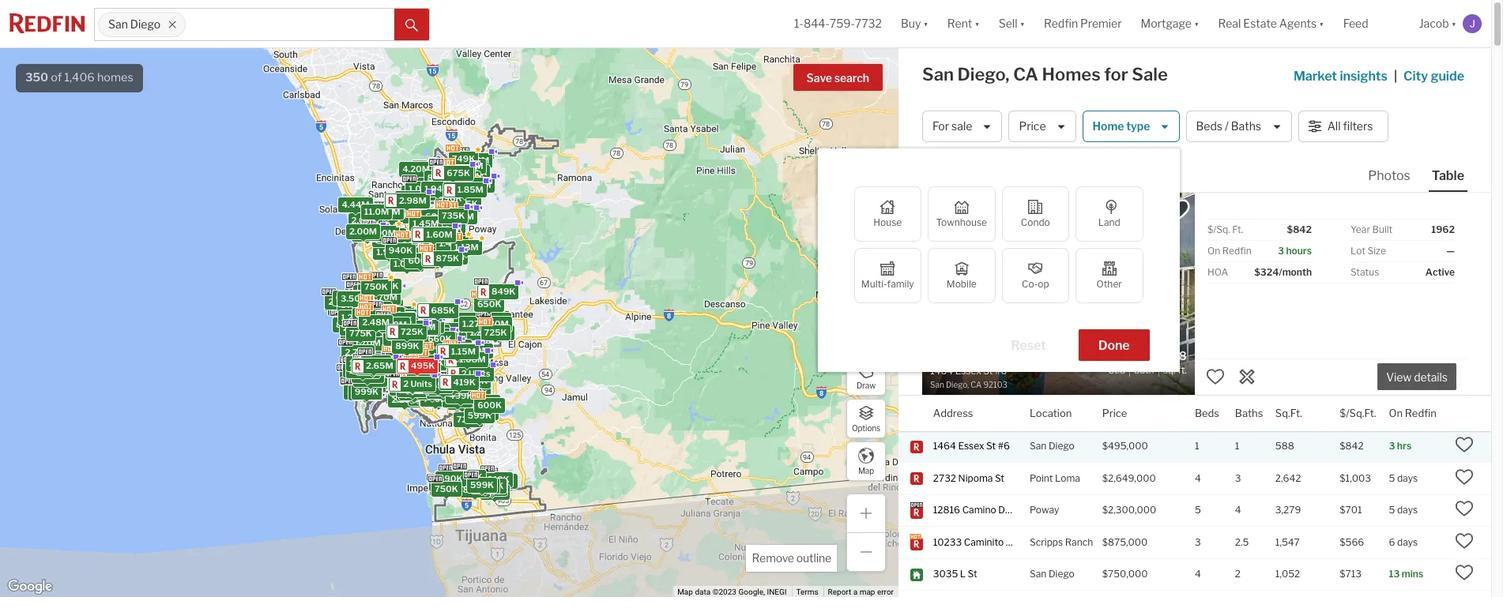 Task type: locate. For each thing, give the bounding box(es) containing it.
location
[[1030, 407, 1072, 419]]

0 vertical spatial 960k
[[356, 286, 380, 297]]

favorite this home image right mins
[[1455, 564, 1474, 583]]

1 vertical spatial 550k
[[490, 475, 514, 487]]

price down ca
[[1019, 120, 1046, 133]]

1 up bath
[[1142, 349, 1147, 363]]

lot size
[[1351, 245, 1386, 257]]

redfin left premier
[[1044, 17, 1078, 30]]

295k
[[399, 388, 423, 399]]

2 vertical spatial 700k
[[473, 396, 497, 407]]

1.60m up 810k
[[420, 348, 447, 359]]

home type button
[[1083, 111, 1180, 142]]

redfin down view details
[[1405, 407, 1437, 419]]

11.0m
[[364, 206, 389, 217], [348, 303, 373, 314]]

940k down 325k
[[388, 245, 413, 256]]

588 up 2,642
[[1276, 441, 1295, 452]]

0 vertical spatial $842
[[1287, 224, 1312, 236]]

on up 3 hrs
[[1389, 407, 1403, 419]]

report a map error
[[828, 588, 894, 597]]

2 horizontal spatial 1.08m
[[459, 354, 485, 365]]

1.58m
[[407, 382, 433, 394]]

0 vertical spatial redfin
[[1044, 17, 1078, 30]]

798k
[[364, 279, 387, 290]]

favorite this home image for 6 days
[[1455, 532, 1474, 551]]

6.95m
[[341, 298, 369, 309]]

0 vertical spatial 1.08m
[[422, 238, 448, 249]]

1 5 days from the top
[[1389, 473, 1418, 484]]

2 ▾ from the left
[[975, 17, 980, 30]]

3.30m down 2.95m
[[378, 210, 406, 221]]

None search field
[[186, 9, 394, 40]]

0 horizontal spatial 550k
[[452, 383, 476, 394]]

0 vertical spatial baths
[[1231, 120, 1262, 133]]

bed
[[1109, 364, 1126, 376]]

1 vertical spatial 3.35m
[[351, 387, 379, 398]]

map for map
[[858, 466, 874, 475]]

days for $566
[[1397, 537, 1418, 548]]

1 vertical spatial 650k
[[420, 386, 444, 398]]

1 horizontal spatial 480k
[[450, 352, 475, 363]]

diego down scripps ranch
[[1049, 569, 1075, 580]]

1.88m
[[354, 369, 380, 380]]

map down options
[[858, 466, 874, 475]]

1,406
[[64, 70, 95, 85]]

photo of 1464 essex st #6, san diego, ca 92103 image
[[922, 193, 1195, 395]]

899k up 1.98m
[[357, 225, 381, 236]]

1.45m
[[447, 181, 473, 192], [412, 218, 439, 229], [354, 310, 380, 321], [394, 360, 420, 371]]

1 vertical spatial 1.05m
[[403, 356, 429, 367]]

map
[[858, 466, 874, 475], [678, 588, 693, 597]]

0 horizontal spatial 830k
[[343, 326, 367, 337]]

1.05m
[[416, 331, 442, 343], [403, 356, 429, 367]]

ft. right $/sq.
[[1233, 224, 1244, 236]]

1 vertical spatial st
[[995, 473, 1005, 484]]

save search button
[[793, 64, 883, 91]]

1 vertical spatial on
[[1389, 407, 1403, 419]]

1 vertical spatial 588
[[1276, 441, 1295, 452]]

0 vertical spatial 550k
[[452, 383, 476, 394]]

0 vertical spatial 940k
[[388, 245, 413, 256]]

940k
[[388, 245, 413, 256], [487, 327, 511, 338]]

939k
[[447, 353, 471, 364], [445, 394, 469, 405]]

3.70m
[[356, 374, 384, 385]]

1 vertical spatial 3 units
[[397, 387, 426, 398]]

2 vertical spatial diego
[[1049, 569, 1075, 580]]

map region
[[0, 0, 1070, 598]]

500k down 996k
[[434, 211, 458, 222]]

$842 up $1,003
[[1340, 441, 1364, 452]]

favorite this home image for 3 hrs
[[1455, 436, 1474, 455]]

696k
[[386, 333, 410, 344]]

2.80m
[[349, 365, 376, 376]]

395k
[[391, 311, 415, 322], [432, 482, 456, 493]]

0 horizontal spatial 675k
[[394, 379, 417, 390]]

▾ right the 'sell'
[[1020, 17, 1025, 30]]

point loma
[[1030, 473, 1080, 484]]

favorite button image
[[1164, 197, 1191, 224]]

960k down 479k
[[450, 397, 474, 408]]

0 vertical spatial beds
[[1196, 120, 1223, 133]]

685k
[[431, 304, 455, 316]]

325k
[[379, 230, 402, 241]]

san
[[108, 18, 128, 31], [922, 64, 954, 85], [1030, 441, 1047, 452], [1030, 569, 1047, 580]]

1 vertical spatial 960k
[[450, 397, 474, 408]]

city guide link
[[1404, 67, 1468, 86]]

nipoma
[[958, 473, 993, 484]]

949k up 312k
[[420, 377, 444, 388]]

price button up $495,000
[[1102, 396, 1127, 431]]

rent
[[948, 17, 972, 30]]

1.90m up the 990k
[[361, 285, 388, 296]]

map inside button
[[858, 466, 874, 475]]

1.15m
[[379, 310, 403, 321], [451, 345, 475, 357], [412, 359, 436, 370]]

3 units
[[358, 355, 387, 366], [397, 387, 426, 398]]

770k
[[459, 481, 482, 492]]

4 for 2
[[1195, 569, 1201, 580]]

camino
[[962, 505, 996, 516]]

l
[[960, 569, 966, 580]]

3 days from the top
[[1397, 537, 1418, 548]]

588 up the sq.
[[1163, 349, 1187, 363]]

12816 camino del valle link
[[933, 505, 1037, 518]]

5 days for $701
[[1389, 505, 1418, 516]]

1 horizontal spatial 500k
[[434, 211, 458, 222]]

925k down 625k
[[417, 243, 440, 254]]

dialog
[[818, 149, 1180, 372]]

869k down 330k
[[441, 374, 465, 385]]

575k up 740k
[[392, 347, 415, 358]]

1 horizontal spatial 960k
[[450, 397, 474, 408]]

1464
[[933, 441, 956, 452]]

$/sq. ft.
[[1208, 224, 1244, 236]]

830k
[[407, 324, 431, 335], [343, 326, 367, 337]]

1.70m
[[371, 291, 397, 302], [354, 337, 380, 348], [414, 362, 440, 373], [365, 372, 391, 383]]

error
[[877, 588, 894, 597]]

3.35m down the 3.70m
[[351, 387, 379, 398]]

0 vertical spatial price
[[1019, 120, 1046, 133]]

insights
[[1340, 69, 1388, 84]]

0 vertical spatial 620k
[[389, 313, 412, 324]]

redfin down $/sq. ft.
[[1223, 245, 1252, 257]]

4 ▾ from the left
[[1194, 17, 1199, 30]]

925k up 669k
[[458, 348, 482, 359]]

2.10m
[[392, 380, 418, 391]]

1 vertical spatial 849k
[[491, 286, 515, 297]]

1 vertical spatial 675k
[[394, 379, 417, 390]]

3.30m up 1.98m
[[375, 234, 403, 245]]

▾ for mortgage ▾
[[1194, 17, 1199, 30]]

0 vertical spatial 425k
[[427, 336, 450, 347]]

view details link
[[1378, 362, 1457, 391]]

multi-family
[[861, 278, 914, 290]]

425k up 1.99m
[[427, 336, 450, 347]]

days for $701
[[1397, 505, 1418, 516]]

0 horizontal spatial 960k
[[356, 286, 380, 297]]

0 vertical spatial ft.
[[1233, 224, 1244, 236]]

0 vertical spatial 899k
[[357, 225, 381, 236]]

2 vertical spatial 4
[[1195, 569, 1201, 580]]

favorite this home image up favorite this home image
[[1455, 436, 1474, 455]]

2 days from the top
[[1397, 505, 1418, 516]]

960k up 3.45m
[[356, 286, 380, 297]]

0 vertical spatial 850k
[[447, 167, 471, 178]]

1 vertical spatial map
[[678, 588, 693, 597]]

all filters button
[[1298, 111, 1389, 142]]

1 vertical spatial ft.
[[1178, 364, 1187, 376]]

2.00m
[[351, 215, 379, 226], [349, 226, 377, 237], [368, 227, 396, 238], [356, 327, 384, 338]]

400k
[[410, 244, 434, 255], [416, 320, 441, 331]]

submit search image
[[406, 19, 418, 31]]

san diego left remove san diego icon at the left top of the page
[[108, 18, 161, 31]]

google image
[[4, 577, 56, 598]]

price button down san diego, ca homes for sale
[[1009, 111, 1076, 142]]

view details
[[1387, 371, 1448, 384]]

1.13m down 1.31m
[[454, 241, 479, 252]]

1 vertical spatial 700k
[[425, 379, 448, 390]]

beds left /
[[1196, 120, 1223, 133]]

615k
[[397, 378, 420, 389]]

san left diego,
[[922, 64, 954, 85]]

▾ for buy ▾
[[923, 17, 929, 30]]

350k
[[387, 328, 411, 339]]

hours
[[1286, 245, 1312, 257]]

2 vertical spatial redfin
[[1405, 407, 1437, 419]]

425k down 669k
[[445, 378, 468, 389]]

550k right 770k
[[490, 475, 514, 487]]

400k down 625k
[[410, 244, 434, 255]]

640k
[[394, 376, 419, 387]]

price button
[[1009, 111, 1076, 142], [1102, 396, 1127, 431]]

▾ for rent ▾
[[975, 17, 980, 30]]

remove san diego image
[[168, 20, 177, 29]]

status
[[1351, 266, 1380, 278]]

5 down 3 hrs
[[1389, 473, 1395, 484]]

favorite this home image
[[1206, 367, 1225, 386], [1455, 436, 1474, 455], [1455, 500, 1474, 519], [1455, 532, 1474, 551], [1455, 564, 1474, 583]]

899k down 350k
[[395, 340, 419, 351]]

625k
[[421, 217, 444, 229]]

▾ left user photo
[[1452, 17, 1457, 30]]

1 vertical spatial beds
[[1195, 407, 1220, 419]]

2,642
[[1276, 473, 1301, 484]]

735k
[[441, 210, 465, 221], [464, 388, 488, 399]]

1 vertical spatial 1.03m
[[438, 251, 464, 262]]

0 vertical spatial 588
[[1163, 349, 1187, 363]]

address button
[[933, 396, 973, 431]]

1.49m
[[439, 238, 465, 249]]

3.35m up '589k'
[[373, 206, 400, 217]]

1 up bed
[[1114, 349, 1120, 363]]

3 inside listed by redfin 3 hrs ago 3d walkthrough
[[1007, 202, 1013, 212]]

rent ▾ button
[[938, 0, 989, 47]]

$1,003
[[1340, 473, 1371, 484]]

0 vertical spatial 2.50m
[[408, 321, 435, 332]]

620k up 350k
[[389, 313, 412, 324]]

0 horizontal spatial 5.50m
[[348, 282, 376, 293]]

ft. right the sq.
[[1178, 364, 1187, 376]]

▾ right mortgage
[[1194, 17, 1199, 30]]

option group
[[854, 187, 1143, 304]]

1 vertical spatial on redfin
[[1389, 407, 1437, 419]]

Multi-family checkbox
[[854, 248, 922, 304]]

0 horizontal spatial 490k
[[400, 384, 424, 395]]

0 horizontal spatial 588
[[1163, 349, 1187, 363]]

3 ▾ from the left
[[1020, 17, 1025, 30]]

diego up the loma
[[1049, 441, 1075, 452]]

735k down the 868k
[[464, 388, 488, 399]]

mortgage
[[1141, 17, 1192, 30]]

real estate agents ▾ button
[[1209, 0, 1334, 47]]

0 vertical spatial 11.0m
[[364, 206, 389, 217]]

0 vertical spatial 575k
[[392, 347, 415, 358]]

favorite this home image
[[1455, 468, 1474, 487]]

0 horizontal spatial 940k
[[388, 245, 413, 256]]

st right l
[[968, 569, 977, 580]]

reset button
[[991, 330, 1066, 361]]

799k
[[439, 223, 462, 234], [375, 280, 398, 291], [428, 305, 451, 316], [386, 314, 409, 325], [398, 356, 421, 367], [444, 473, 468, 484]]

2
[[356, 357, 362, 368], [461, 368, 467, 379], [403, 378, 408, 389], [393, 378, 399, 390], [397, 385, 403, 396], [399, 387, 405, 398], [1235, 569, 1241, 580]]

st for l
[[968, 569, 977, 580]]

1 down baths button
[[1235, 441, 1240, 452]]

walkthrough
[[945, 220, 1010, 229]]

on inside button
[[1389, 407, 1403, 419]]

0 vertical spatial days
[[1397, 473, 1418, 484]]

st right nipoma
[[995, 473, 1005, 484]]

1.60m up 1.88m
[[349, 358, 375, 369]]

10233 caminito surabaya link
[[933, 537, 1047, 550]]

4 right $750,000
[[1195, 569, 1201, 580]]

$566
[[1340, 537, 1365, 548]]

0 horizontal spatial map
[[678, 588, 693, 597]]

1 ▾ from the left
[[923, 17, 929, 30]]

0 vertical spatial on
[[1208, 245, 1221, 257]]

0 horizontal spatial 1.08m
[[375, 324, 402, 336]]

400k up "660k"
[[416, 320, 441, 331]]

395k up 350k
[[391, 311, 415, 322]]

697k
[[368, 282, 391, 293]]

favorite this home image right 6 days
[[1455, 532, 1474, 551]]

0 vertical spatial 3.30m
[[378, 210, 406, 221]]

heading
[[930, 349, 1059, 391]]

1 horizontal spatial 1.08m
[[422, 238, 448, 249]]

remove outline
[[752, 552, 832, 565]]

price up $495,000
[[1102, 407, 1127, 419]]

845k down 765k
[[463, 484, 487, 495]]

4 for 3
[[1195, 473, 1201, 484]]

1 horizontal spatial 445k
[[429, 334, 453, 345]]

550k down 669k
[[452, 383, 476, 394]]

homes
[[97, 70, 133, 85]]

0 vertical spatial 735k
[[441, 210, 465, 221]]

baths right /
[[1231, 120, 1262, 133]]

2 5 days from the top
[[1389, 505, 1418, 516]]

1.27m
[[462, 318, 487, 329]]

days up 6 days
[[1397, 505, 1418, 516]]

Townhouse checkbox
[[928, 187, 996, 242]]

Land checkbox
[[1076, 187, 1143, 242]]

loma
[[1055, 473, 1080, 484]]

favorite this home image for 13 mins
[[1455, 564, 1474, 583]]

beds inside "button"
[[1196, 120, 1223, 133]]

1 horizontal spatial redfin
[[1223, 245, 1252, 257]]

on redfin up hrs
[[1389, 407, 1437, 419]]

ft.
[[1233, 224, 1244, 236], [1178, 364, 1187, 376]]

data
[[695, 588, 711, 597]]

620k up 299k
[[417, 349, 441, 360]]

next button image
[[1164, 282, 1180, 298]]

925k
[[454, 198, 478, 209], [417, 243, 440, 254], [458, 348, 482, 359], [451, 388, 474, 399]]

2 units
[[356, 357, 385, 368], [461, 368, 490, 379], [403, 378, 432, 389], [393, 378, 422, 390], [397, 385, 426, 396], [399, 387, 428, 398]]

1 horizontal spatial map
[[858, 466, 874, 475]]

san diego down scripps
[[1030, 569, 1075, 580]]

0 vertical spatial 3.35m
[[373, 206, 400, 217]]

1 down beds button
[[1195, 441, 1200, 452]]

1.09m up 2.98m
[[408, 183, 435, 194]]

▾ right the buy in the right top of the page
[[923, 17, 929, 30]]

1.13m right 685k
[[457, 314, 481, 325]]

2 vertical spatial san diego
[[1030, 569, 1075, 580]]

6 ▾ from the left
[[1452, 17, 1457, 30]]

save search
[[807, 71, 869, 85]]

395k left 770k
[[432, 482, 456, 493]]

▾ right rent
[[975, 17, 980, 30]]

diego left remove san diego icon at the left top of the page
[[130, 18, 161, 31]]

845k down 685k
[[413, 322, 437, 333]]

0 horizontal spatial price button
[[1009, 111, 1076, 142]]

1.09m down 920k
[[393, 258, 420, 269]]

999k
[[374, 289, 398, 300], [354, 361, 378, 372], [395, 376, 419, 387], [354, 386, 378, 397]]

1 vertical spatial days
[[1397, 505, 1418, 516]]

days down hrs
[[1397, 473, 1418, 484]]

940k right 349k
[[487, 327, 511, 338]]

675k
[[446, 167, 470, 178], [394, 379, 417, 390], [483, 486, 506, 497]]

san down scripps
[[1030, 569, 1047, 580]]

0 horizontal spatial 485k
[[397, 385, 421, 396]]

st for essex
[[987, 441, 996, 452]]

—
[[1447, 245, 1455, 257]]

san diego up point loma
[[1030, 441, 1075, 452]]

1 vertical spatial 899k
[[395, 340, 419, 351]]

on redfin down $/sq. ft.
[[1208, 245, 1252, 257]]

favorite this home image down favorite this home image
[[1455, 500, 1474, 519]]

500k up the 3.70m
[[370, 359, 394, 370]]

1464 essex st #6 link
[[933, 441, 1016, 454]]

1 days from the top
[[1397, 473, 1418, 484]]

st left #6
[[987, 441, 996, 452]]

3
[[1007, 202, 1013, 212], [1278, 245, 1284, 257], [358, 355, 364, 366], [397, 387, 402, 398], [1389, 441, 1395, 452], [1235, 473, 1241, 484], [1195, 537, 1201, 548]]

days right 6
[[1397, 537, 1418, 548]]

1 vertical spatial 575k
[[480, 480, 503, 491]]

▾ right agents
[[1319, 17, 1325, 30]]

1 horizontal spatial $842
[[1340, 441, 1364, 452]]

1.99m
[[424, 355, 450, 366]]

5 days for $1,003
[[1389, 473, 1418, 484]]

1 vertical spatial 490k
[[438, 473, 462, 484]]

|
[[1394, 69, 1398, 84]]

2 vertical spatial days
[[1397, 537, 1418, 548]]

949k up 1.99m
[[422, 330, 446, 341]]

1 horizontal spatial 675k
[[446, 167, 470, 178]]

900k
[[406, 329, 430, 340]]

4 up 2.5
[[1235, 505, 1242, 516]]

days for $1,003
[[1397, 473, 1418, 484]]

beds left baths button
[[1195, 407, 1220, 419]]

0 vertical spatial 675k
[[446, 167, 470, 178]]

view
[[1387, 371, 1412, 384]]

dialog containing reset
[[818, 149, 1180, 372]]

on up hoa
[[1208, 245, 1221, 257]]

baths down 'x-out this home' 'icon'
[[1235, 407, 1263, 419]]

869k right 555k
[[437, 247, 461, 258]]

previous button image
[[937, 282, 953, 298]]

1 vertical spatial 480k
[[395, 379, 419, 390]]

429k
[[428, 353, 451, 364], [445, 377, 468, 388]]

0 vertical spatial 5 days
[[1389, 473, 1418, 484]]

0 horizontal spatial 395k
[[391, 311, 415, 322]]



Task type: describe. For each thing, give the bounding box(es) containing it.
Mobile checkbox
[[928, 248, 996, 304]]

1 vertical spatial 940k
[[487, 327, 511, 338]]

0 vertical spatial 700k
[[463, 166, 487, 177]]

0 vertical spatial 869k
[[437, 247, 461, 258]]

8.57m
[[336, 319, 363, 330]]

▾ for jacob ▾
[[1452, 17, 1457, 30]]

buy ▾
[[901, 17, 929, 30]]

0 vertical spatial on redfin
[[1208, 245, 1252, 257]]

489k
[[403, 386, 427, 397]]

0 vertical spatial 499k
[[439, 357, 463, 368]]

2 vertical spatial 2.50m
[[395, 384, 422, 395]]

350
[[25, 70, 48, 85]]

$750,000
[[1102, 569, 1148, 580]]

0 vertical spatial 1.05m
[[416, 331, 442, 343]]

san diego for 3035 l st
[[1030, 569, 1075, 580]]

1,547
[[1276, 537, 1300, 548]]

3.45m
[[345, 299, 372, 310]]

1 vertical spatial 995k
[[422, 393, 446, 404]]

3035 l st link
[[933, 569, 1016, 582]]

san up point
[[1030, 441, 1047, 452]]

0 horizontal spatial on
[[1208, 245, 1221, 257]]

0 vertical spatial 849k
[[418, 248, 442, 259]]

1.25m
[[405, 387, 431, 398]]

Condo checkbox
[[1002, 187, 1069, 242]]

point
[[1030, 473, 1053, 484]]

1.60m down 2.98m
[[419, 211, 445, 222]]

a
[[853, 588, 858, 597]]

1 inside '1 bath'
[[1142, 349, 1147, 363]]

san diego for 1464 essex st #6
[[1030, 441, 1075, 452]]

588 for 588 sq. ft.
[[1163, 349, 1187, 363]]

1 vertical spatial 735k
[[464, 388, 488, 399]]

favorite this home image for 5 days
[[1455, 500, 1474, 519]]

2732
[[933, 473, 956, 484]]

0 vertical spatial 1.15m
[[379, 310, 403, 321]]

0 vertical spatial 1.03m
[[416, 174, 442, 185]]

1 horizontal spatial 899k
[[395, 340, 419, 351]]

5 for 3,279
[[1389, 505, 1395, 516]]

0 horizontal spatial 4.00m
[[343, 372, 371, 383]]

real estate agents ▾
[[1218, 17, 1325, 30]]

sale
[[1132, 64, 1168, 85]]

1 vertical spatial $842
[[1340, 441, 1364, 452]]

beds / baths button
[[1186, 111, 1292, 142]]

1.60m down 625k
[[426, 229, 452, 240]]

0 vertical spatial 480k
[[450, 352, 475, 363]]

1 horizontal spatial 620k
[[417, 349, 441, 360]]

map data ©2023 google, inegi
[[678, 588, 787, 597]]

x-out this home image
[[1238, 367, 1257, 386]]

real
[[1218, 17, 1241, 30]]

sell ▾ button
[[989, 0, 1035, 47]]

1 horizontal spatial 650k
[[477, 299, 501, 310]]

$/sq.ft. button
[[1340, 396, 1377, 431]]

outline
[[797, 552, 832, 565]]

0 vertical spatial 429k
[[428, 353, 451, 364]]

7732
[[855, 17, 882, 30]]

2.5
[[1235, 537, 1249, 548]]

3.40m
[[356, 376, 384, 387]]

co-op
[[1022, 278, 1049, 290]]

1 vertical spatial 1.15m
[[451, 345, 475, 357]]

1 horizontal spatial ft.
[[1233, 224, 1244, 236]]

0 vertical spatial diego
[[130, 18, 161, 31]]

1 vertical spatial 400k
[[416, 320, 441, 331]]

diego for 3035 l st
[[1049, 569, 1075, 580]]

1 vertical spatial 4
[[1235, 505, 1242, 516]]

baths inside "button"
[[1231, 120, 1262, 133]]

1 horizontal spatial 485k
[[438, 473, 462, 484]]

city
[[1404, 69, 1428, 84]]

990k
[[365, 303, 389, 314]]

1 vertical spatial 395k
[[432, 482, 456, 493]]

919k
[[487, 474, 509, 485]]

469k
[[386, 347, 410, 358]]

0 vertical spatial price button
[[1009, 111, 1076, 142]]

all
[[1328, 120, 1341, 133]]

1 vertical spatial 429k
[[445, 377, 468, 388]]

0 horizontal spatial redfin
[[1044, 17, 1078, 30]]

favorite button checkbox
[[1164, 197, 1191, 224]]

option group containing house
[[854, 187, 1143, 304]]

2.20m
[[343, 322, 370, 333]]

ago
[[1033, 202, 1050, 212]]

0 vertical spatial 2.60m
[[462, 345, 490, 356]]

12816
[[933, 505, 960, 516]]

san up "homes"
[[108, 18, 128, 31]]

del
[[998, 505, 1013, 516]]

map
[[860, 588, 875, 597]]

diego for 1464 essex st #6
[[1049, 441, 1075, 452]]

user photo image
[[1463, 14, 1482, 33]]

1 vertical spatial 475k
[[420, 357, 443, 368]]

555k
[[410, 244, 434, 255]]

10233
[[933, 537, 962, 548]]

470k
[[387, 308, 411, 319]]

beds for beds / baths
[[1196, 120, 1223, 133]]

2.25m
[[391, 394, 418, 405]]

5 ▾ from the left
[[1319, 17, 1325, 30]]

1 horizontal spatial 550k
[[490, 475, 514, 487]]

0 vertical spatial 1.79m
[[442, 242, 467, 253]]

588 for 588
[[1276, 441, 1295, 452]]

1 vertical spatial 850k
[[435, 357, 459, 368]]

1 vertical spatial 939k
[[445, 394, 469, 405]]

150k
[[474, 481, 496, 492]]

1 vertical spatial 11.0m
[[348, 303, 373, 314]]

0 vertical spatial 400k
[[410, 244, 434, 255]]

9.50m
[[337, 313, 365, 324]]

beds for beds
[[1195, 407, 1220, 419]]

1.94m
[[424, 183, 450, 194]]

2 vertical spatial 849k
[[411, 393, 435, 404]]

sq.ft. button
[[1276, 396, 1302, 431]]

2 vertical spatial 1.08m
[[459, 354, 485, 365]]

year
[[1351, 224, 1371, 236]]

1 vertical spatial 1.08m
[[375, 324, 402, 336]]

sale
[[952, 120, 973, 133]]

market insights link
[[1294, 51, 1388, 86]]

1 vertical spatial price
[[1102, 407, 1127, 419]]

1 vertical spatial 2.50m
[[346, 364, 374, 375]]

0 vertical spatial 485k
[[397, 385, 421, 396]]

estate
[[1244, 17, 1277, 30]]

sell
[[999, 17, 1018, 30]]

589k
[[356, 218, 380, 229]]

1 vertical spatial 5.50m
[[348, 282, 376, 293]]

1 vertical spatial 1.13m
[[457, 314, 481, 325]]

0 horizontal spatial 500k
[[370, 359, 394, 370]]

1 vertical spatial baths
[[1235, 407, 1263, 419]]

0 vertical spatial 1.09m
[[408, 183, 435, 194]]

1 vertical spatial 499k
[[449, 390, 473, 402]]

map for map data ©2023 google, inegi
[[678, 588, 693, 597]]

0 horizontal spatial 480k
[[395, 379, 419, 390]]

645k
[[386, 344, 410, 355]]

910k
[[432, 478, 455, 489]]

report
[[828, 588, 852, 597]]

homes
[[1042, 64, 1101, 85]]

0 vertical spatial 1.13m
[[454, 241, 479, 252]]

1 vertical spatial 845k
[[463, 484, 487, 495]]

1 horizontal spatial 495k
[[411, 360, 435, 371]]

1.90m up 389k
[[442, 341, 468, 352]]

0 vertical spatial 3 units
[[358, 355, 387, 366]]

ft. inside 588 sq. ft.
[[1178, 364, 1187, 376]]

5 for 2,642
[[1389, 473, 1395, 484]]

2 horizontal spatial redfin
[[1405, 407, 1437, 419]]

ca
[[1013, 64, 1039, 85]]

2 horizontal spatial 675k
[[483, 486, 506, 497]]

0 vertical spatial 500k
[[434, 211, 458, 222]]

home type
[[1093, 120, 1151, 133]]

terms
[[796, 588, 819, 597]]

st for nipoma
[[995, 473, 1005, 484]]

0 vertical spatial 939k
[[447, 353, 471, 364]]

0 horizontal spatial 2.60m
[[399, 386, 427, 397]]

options button
[[847, 399, 886, 439]]

price inside "button"
[[1019, 120, 1046, 133]]

terms link
[[796, 588, 819, 597]]

caminito
[[964, 537, 1004, 548]]

525k
[[413, 357, 436, 368]]

redfin premier
[[1044, 17, 1122, 30]]

bath
[[1134, 364, 1155, 376]]

home
[[1093, 120, 1124, 133]]

1 vertical spatial 425k
[[445, 378, 468, 389]]

1 horizontal spatial 490k
[[438, 473, 462, 484]]

10233 caminito surabaya
[[933, 537, 1047, 548]]

1 horizontal spatial 830k
[[407, 324, 431, 335]]

1.67m
[[337, 317, 362, 328]]

draw
[[857, 381, 876, 390]]

0 horizontal spatial 575k
[[392, 347, 415, 358]]

1 inside '1 bed'
[[1114, 349, 1120, 363]]

0 horizontal spatial 845k
[[413, 322, 437, 333]]

5 right the $2,300,000
[[1195, 505, 1201, 516]]

redfin premier button
[[1035, 0, 1132, 47]]

▾ for sell ▾
[[1020, 17, 1025, 30]]

925k down 695k at the top of the page
[[454, 198, 478, 209]]

1-844-759-7732 link
[[794, 17, 882, 30]]

0 horizontal spatial 620k
[[389, 313, 412, 324]]

1 horizontal spatial price button
[[1102, 396, 1127, 431]]

1 horizontal spatial 3 units
[[397, 387, 426, 398]]

925k down 419k
[[451, 388, 474, 399]]

1.95m
[[398, 193, 424, 204]]

search
[[835, 71, 869, 85]]

660k
[[427, 333, 452, 344]]

2 vertical spatial 1.03m
[[375, 309, 401, 320]]

12816 camino del valle poway
[[933, 505, 1060, 516]]

2 vertical spatial 1.15m
[[412, 359, 436, 370]]

by
[[963, 202, 974, 212]]

6
[[1389, 537, 1395, 548]]

done
[[1098, 338, 1130, 353]]

0 vertical spatial 995k
[[445, 351, 469, 362]]

479k
[[441, 380, 465, 391]]

0 horizontal spatial 1.79m
[[391, 354, 417, 365]]

details
[[1414, 371, 1448, 384]]

buy
[[901, 17, 921, 30]]

House checkbox
[[854, 187, 922, 242]]

920k
[[402, 239, 425, 251]]

1 horizontal spatial 5.50m
[[404, 187, 432, 198]]

favorite this home image left 'x-out this home' 'icon'
[[1206, 367, 1225, 386]]

1 horizontal spatial 4.00m
[[386, 361, 414, 372]]

0 horizontal spatial 445k
[[399, 322, 423, 333]]

949k up 950k
[[409, 330, 433, 341]]

3.20m
[[347, 386, 374, 397]]

buy ▾ button
[[892, 0, 938, 47]]

1 vertical spatial 1.09m
[[393, 258, 420, 269]]

1-844-759-7732
[[794, 17, 882, 30]]

1 vertical spatial 869k
[[441, 374, 465, 385]]

premier
[[1081, 17, 1122, 30]]

0 horizontal spatial 495k
[[357, 357, 381, 368]]

Co-op checkbox
[[1002, 248, 1069, 304]]

312k
[[427, 390, 449, 401]]

listed by redfin 3 hrs ago 3d walkthrough
[[933, 202, 1050, 229]]

Other checkbox
[[1076, 248, 1143, 304]]

1.90m down the 2.20m
[[344, 337, 371, 349]]

1 vertical spatial redfin
[[1223, 245, 1252, 257]]

1 vertical spatial 3.30m
[[375, 234, 403, 245]]

remove outline button
[[747, 545, 837, 572]]

464k
[[403, 386, 427, 397]]



Task type: vqa. For each thing, say whether or not it's contained in the screenshot.


